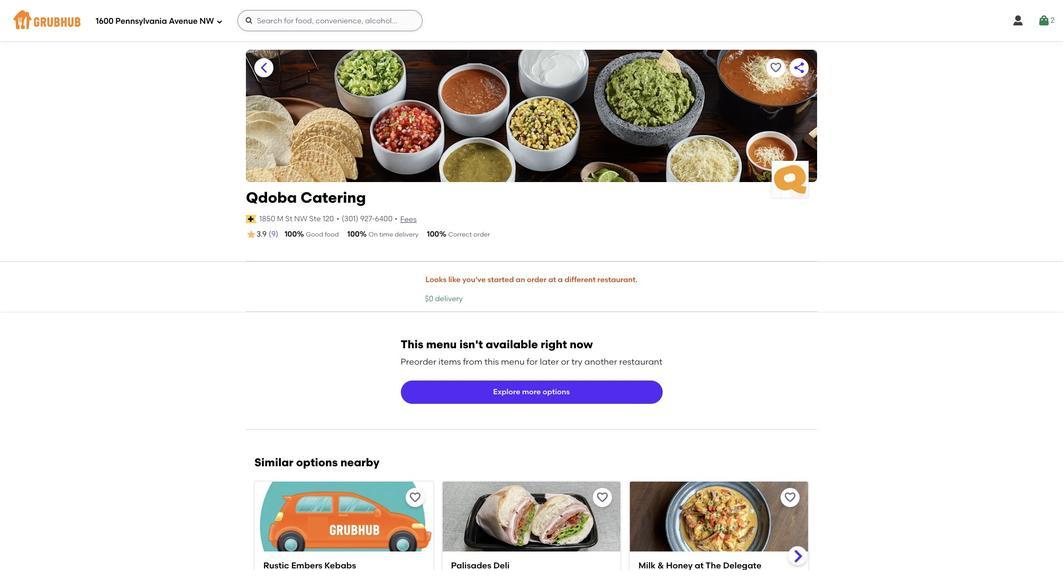 Task type: vqa. For each thing, say whether or not it's contained in the screenshot.
1
no



Task type: locate. For each thing, give the bounding box(es) containing it.
1600 pennsylvania avenue nw
[[96, 16, 214, 26]]

(301)
[[342, 214, 359, 223]]

2 100 from the left
[[348, 230, 360, 239]]

preorder items from this menu for later or try another restaurant
[[401, 357, 663, 367]]

100 left correct
[[427, 230, 440, 239]]

0 horizontal spatial options
[[296, 456, 338, 469]]

0 vertical spatial delivery
[[395, 231, 419, 238]]

1 vertical spatial delivery
[[435, 294, 463, 303]]

nw
[[200, 16, 214, 26], [294, 214, 308, 223]]

a
[[558, 275, 563, 284]]

svg image inside 2 button
[[1039, 14, 1051, 27]]

options inside explore more options button
[[543, 387, 570, 396]]

save this restaurant button for milk & honey at the delegate logo
[[781, 488, 800, 507]]

1 horizontal spatial order
[[527, 275, 547, 284]]

0 horizontal spatial nw
[[200, 16, 214, 26]]

order left at
[[527, 275, 547, 284]]

svg image
[[1013, 14, 1025, 27], [1039, 14, 1051, 27], [245, 16, 253, 25], [216, 18, 223, 25]]

1 horizontal spatial menu
[[501, 357, 525, 367]]

menu up items
[[426, 337, 457, 351]]

like
[[449, 275, 461, 284]]

preorder
[[401, 357, 437, 367]]

1 vertical spatial order
[[527, 275, 547, 284]]

explore more options
[[494, 387, 570, 396]]

3.9
[[257, 230, 267, 239]]

options
[[543, 387, 570, 396], [296, 456, 338, 469]]

100 down st
[[285, 230, 297, 239]]

or
[[561, 357, 570, 367]]

1 horizontal spatial delivery
[[435, 294, 463, 303]]

1 horizontal spatial nw
[[294, 214, 308, 223]]

delivery right $0
[[435, 294, 463, 303]]

• right 120
[[337, 214, 340, 223]]

different
[[565, 275, 596, 284]]

save this restaurant button for palisades deli logo
[[593, 488, 613, 507]]

menu down the available
[[501, 357, 525, 367]]

Search for food, convenience, alcohol... search field
[[237, 10, 423, 31]]

at
[[549, 275, 557, 284]]

$0
[[425, 294, 434, 303]]

delivery
[[395, 231, 419, 238], [435, 294, 463, 303]]

options right more
[[543, 387, 570, 396]]

caret left icon image
[[258, 61, 270, 74]]

1 horizontal spatial options
[[543, 387, 570, 396]]

looks like you've started an order at a different restaurant.
[[426, 275, 638, 284]]

0 horizontal spatial •
[[337, 214, 340, 223]]

options right similar
[[296, 456, 338, 469]]

2 horizontal spatial 100
[[427, 230, 440, 239]]

120
[[323, 214, 334, 223]]

0 vertical spatial order
[[474, 231, 490, 238]]

another
[[585, 357, 618, 367]]

save this restaurant image
[[770, 61, 783, 74], [597, 491, 609, 504], [784, 491, 797, 504]]

this menu isn't available right now
[[401, 337, 593, 351]]

1 100 from the left
[[285, 230, 297, 239]]

menu
[[426, 337, 457, 351], [501, 357, 525, 367]]

fees button
[[400, 214, 418, 225]]

restaurant
[[620, 357, 663, 367]]

0 horizontal spatial order
[[474, 231, 490, 238]]

0 horizontal spatial save this restaurant image
[[597, 491, 609, 504]]

100 for good food
[[285, 230, 297, 239]]

this
[[401, 337, 424, 351]]

1 horizontal spatial •
[[395, 214, 398, 223]]

0 vertical spatial nw
[[200, 16, 214, 26]]

0 vertical spatial options
[[543, 387, 570, 396]]

order
[[474, 231, 490, 238], [527, 275, 547, 284]]

1850 m st nw ste 120 button
[[259, 213, 335, 225]]

fees
[[401, 215, 417, 224]]

catering
[[301, 188, 366, 206]]

correct order
[[449, 231, 490, 238]]

try
[[572, 357, 583, 367]]

delivery down fees button
[[395, 231, 419, 238]]

looks like you've started an order at a different restaurant. button
[[425, 268, 639, 292]]

qdoba catering
[[246, 188, 366, 206]]

0 horizontal spatial menu
[[426, 337, 457, 351]]

qdoba
[[246, 188, 297, 206]]

0 horizontal spatial delivery
[[395, 231, 419, 238]]

pennsylvania
[[116, 16, 167, 26]]

$0 delivery
[[425, 294, 463, 303]]

0 horizontal spatial 100
[[285, 230, 297, 239]]

items
[[439, 357, 461, 367]]

100
[[285, 230, 297, 239], [348, 230, 360, 239], [427, 230, 440, 239]]

•
[[337, 214, 340, 223], [395, 214, 398, 223]]

0 vertical spatial menu
[[426, 337, 457, 351]]

nw for st
[[294, 214, 308, 223]]

2 horizontal spatial save this restaurant image
[[784, 491, 797, 504]]

save this restaurant button for rustic embers kebabs logo
[[406, 488, 425, 507]]

100 down the (301)
[[348, 230, 360, 239]]

time
[[380, 231, 393, 238]]

correct
[[449, 231, 472, 238]]

explore more options button
[[401, 381, 663, 404]]

3 100 from the left
[[427, 230, 440, 239]]

now
[[570, 337, 593, 351]]

avenue
[[169, 16, 198, 26]]

nw inside button
[[294, 214, 308, 223]]

(301) 927-6400 button
[[342, 214, 393, 224]]

1 horizontal spatial 100
[[348, 230, 360, 239]]

nw inside main navigation navigation
[[200, 16, 214, 26]]

rustic embers kebabs logo image
[[255, 482, 433, 570]]

nw right st
[[294, 214, 308, 223]]

restaurant.
[[598, 275, 638, 284]]

m
[[277, 214, 284, 223]]

1 vertical spatial nw
[[294, 214, 308, 223]]

order right correct
[[474, 231, 490, 238]]

save this restaurant button
[[767, 58, 786, 77], [406, 488, 425, 507], [593, 488, 613, 507], [781, 488, 800, 507]]

nw right avenue
[[200, 16, 214, 26]]

on time delivery
[[369, 231, 419, 238]]

• left fees
[[395, 214, 398, 223]]

isn't
[[460, 337, 483, 351]]



Task type: describe. For each thing, give the bounding box(es) containing it.
save this restaurant image for palisades deli logo
[[597, 491, 609, 504]]

nw for avenue
[[200, 16, 214, 26]]

1 • from the left
[[337, 214, 340, 223]]

this
[[485, 357, 499, 367]]

order inside button
[[527, 275, 547, 284]]

2
[[1051, 16, 1055, 25]]

subscription pass image
[[246, 215, 257, 223]]

started
[[488, 275, 514, 284]]

(9)
[[269, 230, 278, 239]]

star icon image
[[246, 229, 257, 240]]

explore
[[494, 387, 521, 396]]

similar options nearby
[[255, 456, 380, 469]]

main navigation navigation
[[0, 0, 1064, 41]]

palisades deli logo image
[[443, 482, 621, 570]]

save this restaurant image
[[409, 491, 422, 504]]

on
[[369, 231, 378, 238]]

milk & honey at the delegate logo image
[[631, 482, 809, 570]]

you've
[[463, 275, 486, 284]]

available
[[486, 337, 538, 351]]

927-
[[360, 214, 375, 223]]

1 horizontal spatial save this restaurant image
[[770, 61, 783, 74]]

an
[[516, 275, 526, 284]]

share icon image
[[793, 61, 806, 74]]

later
[[540, 357, 559, 367]]

food
[[325, 231, 339, 238]]

from
[[463, 357, 483, 367]]

1 vertical spatial menu
[[501, 357, 525, 367]]

1850
[[259, 214, 275, 223]]

ste
[[309, 214, 321, 223]]

1 vertical spatial options
[[296, 456, 338, 469]]

1850 m st nw ste 120
[[259, 214, 334, 223]]

100 for on time delivery
[[348, 230, 360, 239]]

right
[[541, 337, 567, 351]]

similar
[[255, 456, 294, 469]]

for
[[527, 357, 538, 367]]

nearby
[[341, 456, 380, 469]]

6400
[[375, 214, 393, 223]]

save this restaurant image for milk & honey at the delegate logo
[[784, 491, 797, 504]]

st
[[285, 214, 293, 223]]

more
[[522, 387, 541, 396]]

1600
[[96, 16, 114, 26]]

• (301) 927-6400 • fees
[[337, 214, 417, 224]]

good
[[306, 231, 323, 238]]

2 • from the left
[[395, 214, 398, 223]]

100 for correct order
[[427, 230, 440, 239]]

looks
[[426, 275, 447, 284]]

qdoba catering logo image
[[772, 161, 809, 198]]

good food
[[306, 231, 339, 238]]

2 button
[[1039, 11, 1055, 30]]



